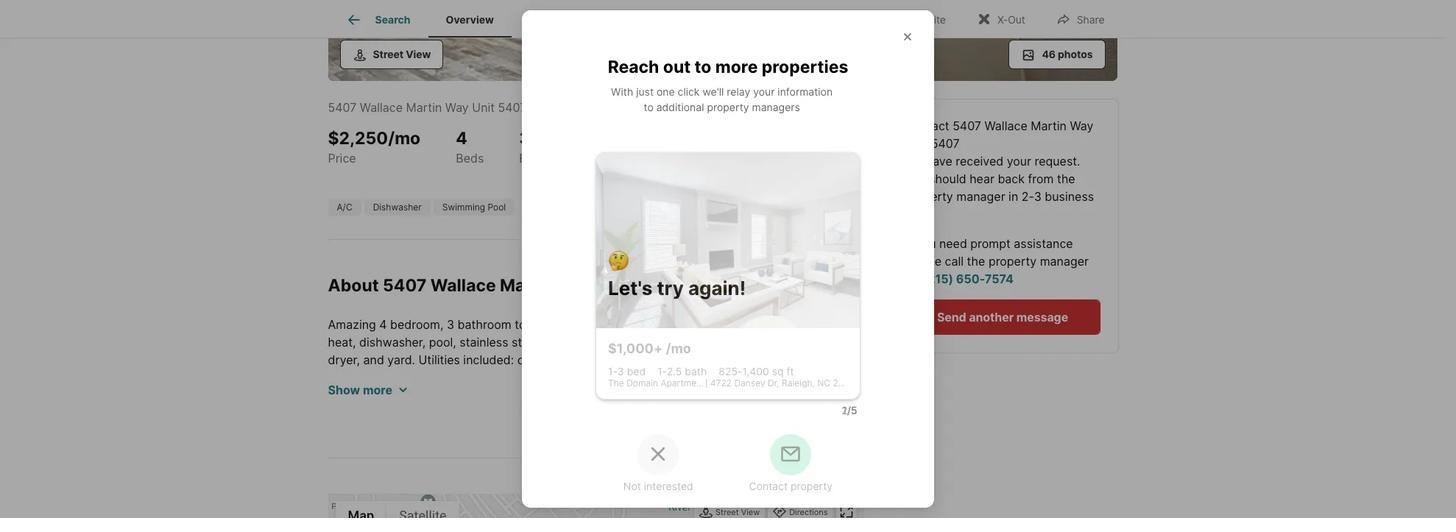 Task type: describe. For each thing, give the bounding box(es) containing it.
0 vertical spatial street view button
[[340, 40, 443, 69]]

1 tab from the left
[[595, 2, 669, 38]]

🤔 dialog
[[522, 10, 934, 518]]

relay
[[727, 86, 750, 98]]

try
[[657, 277, 684, 300]]

and up is
[[363, 352, 384, 367]]

bedroom,
[[390, 317, 444, 332]]

and down granite
[[723, 494, 744, 509]]

street for street view button to the top
[[373, 48, 404, 60]]

3 left 2 on the right of the page
[[831, 406, 838, 420]]

2 updated from the left
[[699, 335, 746, 350]]

1 horizontal spatial in
[[579, 317, 589, 332]]

1- for 3
[[608, 365, 618, 378]]

please
[[905, 254, 942, 269]]

let's
[[608, 277, 653, 300]]

property up included).
[[791, 480, 833, 493]]

out
[[663, 57, 691, 77]]

ensuite
[[615, 512, 655, 518]]

you
[[905, 172, 926, 186]]

1 horizontal spatial martin
[[500, 275, 554, 296]]

information
[[778, 86, 833, 98]]

with down second
[[393, 441, 417, 456]]

0 vertical spatial on
[[772, 370, 786, 385]]

contact for contact property
[[749, 480, 788, 493]]

1 vertical spatial bedroom
[[423, 512, 474, 518]]

3 inside 3 baths
[[519, 128, 530, 149]]

and up the page
[[812, 352, 833, 367]]

from
[[1028, 172, 1054, 186]]

walk-
[[504, 512, 534, 518]]

your inside we have received your request. you should hear back from the property manager in 2-3 business days.
[[1007, 154, 1032, 169]]

0 vertical spatial living
[[700, 441, 729, 456]]

date
[[469, 370, 495, 385]]

5407 up received
[[953, 119, 981, 133]]

share
[[1077, 13, 1105, 25]]

with up (washer
[[708, 476, 732, 491]]

0 horizontal spatial landlord
[[390, 406, 435, 420]]

your inside with just one click we'll relay your information to additional property managers
[[753, 86, 775, 98]]

street view for street view button to the bottom
[[716, 507, 760, 517]]

property inside with just one click we'll relay your information to additional property managers
[[707, 101, 749, 114]]

gas,
[[646, 352, 670, 367]]

kitchen
[[664, 476, 705, 491]]

fabulous
[[492, 459, 540, 473]]

0 horizontal spatial living
[[328, 476, 357, 491]]

1 horizontal spatial on
[[522, 423, 536, 438]]

pool
[[532, 441, 556, 456]]

2 central from the left
[[813, 317, 852, 332]]

of
[[685, 441, 696, 456]]

1 vertical spatial 4
[[379, 317, 387, 332]]

not
[[378, 370, 396, 385]]

dr,
[[768, 378, 780, 389]]

(215) 650-7574
[[923, 272, 1014, 286]]

classic
[[377, 459, 415, 473]]

3 down by
[[718, 406, 725, 420]]

stainless
[[460, 335, 508, 350]]

2 vertical spatial 4
[[644, 406, 652, 420]]

0 vertical spatial way
[[445, 100, 469, 115]]

0 vertical spatial 7574
[[985, 272, 1014, 286]]

1 horizontal spatial landlord
[[817, 388, 862, 403]]

the inside we have received your request. you should hear back from the property manager in 2-3 business days.
[[1057, 172, 1075, 186]]

1 horizontal spatial way
[[558, 275, 594, 296]]

- down managed
[[709, 406, 714, 420]]

swimming
[[442, 202, 485, 213]]

1 horizontal spatial at
[[709, 423, 720, 438]]

need
[[939, 236, 967, 251]]

bathroom,
[[749, 335, 806, 350]]

- down (washer
[[690, 512, 696, 518]]

property inside if you need prompt assistance please call the property manager at
[[989, 254, 1037, 269]]

(washer
[[674, 494, 720, 509]]

2 vertical spatial a
[[419, 476, 426, 491]]

1 vertical spatial included:
[[463, 352, 514, 367]]

business
[[1045, 189, 1094, 204]]

$2,250 /mo price
[[328, 128, 421, 165]]

0 horizontal spatial on
[[463, 494, 477, 509]]

pool,
[[429, 335, 456, 350]]

with down downstairs
[[560, 441, 583, 456]]

map entry image
[[790, 99, 863, 173]]

manager inside we have received your request. you should hear back from the property manager in 2-3 business days.
[[957, 189, 1005, 204]]

1 vertical spatial street view button
[[696, 503, 764, 518]]

1 horizontal spatial 5407 wallace martin way unit 5407
[[905, 119, 1094, 151]]

2 horizontal spatial a
[[740, 388, 746, 403]]

distance
[[776, 423, 823, 438]]

nice
[[827, 423, 852, 438]]

bath.
[[659, 512, 687, 518]]

map region
[[145, 477, 899, 518]]

0 horizontal spatial 5407 wallace martin way unit 5407
[[328, 100, 525, 115]]

contact property
[[749, 480, 833, 493]]

1 vertical spatial at
[[400, 388, 411, 403]]

x-
[[998, 13, 1008, 25]]

1 vertical spatial martin
[[1031, 119, 1067, 133]]

bath inside amazing 4 bedroom, 3 bathroom townhouse in raleigh. amenities included: central air, central heat, dishwasher, pool, stainless steel appliance, updated kitchen, updated bathroom, washer dryer, and yard. utilities included: cable, electricity, heat, gas, internet, air conditioning and water. is not pet friendly. date available: oct 15th 2023. please submit the form on this page or contact nag at 215-650-7574 to learn more. this property is managed by a responsible landlord using avail landlord software. comfortable and luxurious 4 bedroom - 3 bath townhome - 3 bedrooms second floor 1 bedroom on downstairs public schools are at walkable distance nice community with excellent swimming pool with 1850 square feet of living space, property features classic details and a fabulous floor plan. exceptional townhome features: - dramatic living room with a open floor plan. vinyl flooring . - spacious kitchen with granite countertops, - guest suit with full bath on first floor. - laundry room upstairs (washer and dryer included). - exquisite master bedroom with walk-in closets and ensuite bath. - two addition
[[435, 494, 460, 509]]

tab list containing search
[[328, 0, 804, 38]]

5407 up bedroom,
[[383, 275, 427, 296]]

baths
[[519, 151, 551, 165]]

contact for contact
[[905, 119, 953, 133]]

2 horizontal spatial floor
[[543, 459, 569, 473]]

dramatic
[[798, 459, 848, 473]]

washer
[[809, 335, 850, 350]]

.
[[595, 476, 598, 491]]

215-
[[414, 388, 439, 403]]

0 horizontal spatial townhome
[[670, 459, 731, 473]]

feet
[[660, 441, 682, 456]]

sq ft
[[586, 151, 616, 165]]

internet,
[[673, 352, 720, 367]]

raleigh.
[[592, 317, 637, 332]]

0 vertical spatial heat,
[[328, 335, 356, 350]]

dishwasher
[[373, 202, 422, 213]]

additional
[[657, 101, 704, 114]]

1 vertical spatial room
[[595, 494, 623, 509]]

1 horizontal spatial bedroom
[[655, 406, 706, 420]]

0 vertical spatial 650-
[[956, 272, 985, 286]]

cable,
[[517, 352, 551, 367]]

community
[[328, 441, 389, 456]]

2 tab from the left
[[669, 2, 793, 38]]

property down 2023.
[[604, 388, 652, 403]]

received
[[956, 154, 1004, 169]]

two
[[699, 512, 722, 518]]

1 vertical spatial unit
[[905, 136, 928, 151]]

kitchen,
[[652, 335, 696, 350]]

0 horizontal spatial unit
[[472, 100, 495, 115]]

nag
[[374, 388, 396, 403]]

with just one click we'll relay your information to additional property managers
[[611, 86, 833, 114]]

2 vertical spatial wallace
[[431, 275, 496, 296]]

overview tab
[[428, 2, 512, 38]]

contact
[[328, 388, 370, 403]]

not
[[624, 480, 641, 493]]

pool
[[488, 202, 506, 213]]

amenities inside amazing 4 bedroom, 3 bathroom townhouse in raleigh. amenities included: central air, central heat, dishwasher, pool, stainless steel appliance, updated kitchen, updated bathroom, washer dryer, and yard. utilities included: cable, electricity, heat, gas, internet, air conditioning and water. is not pet friendly. date available: oct 15th 2023. please submit the form on this page or contact nag at 215-650-7574 to learn more. this property is managed by a responsible landlord using avail landlord software. comfortable and luxurious 4 bedroom - 3 bath townhome - 3 bedrooms second floor 1 bedroom on downstairs public schools are at walkable distance nice community with excellent swimming pool with 1850 square feet of living space, property features classic details and a fabulous floor plan. exceptional townhome features: - dramatic living room with a open floor plan. vinyl flooring . - spacious kitchen with granite countertops, - guest suit with full bath on first floor. - laundry room upstairs (washer and dryer included). - exquisite master bedroom with walk-in closets and ensuite bath. - two addition
[[640, 317, 695, 332]]

guest
[[328, 494, 361, 509]]

yard.
[[388, 352, 415, 367]]

650- inside amazing 4 bedroom, 3 bathroom townhouse in raleigh. amenities included: central air, central heat, dishwasher, pool, stainless steel appliance, updated kitchen, updated bathroom, washer dryer, and yard. utilities included: cable, electricity, heat, gas, internet, air conditioning and water. is not pet friendly. date available: oct 15th 2023. please submit the form on this page or contact nag at 215-650-7574 to learn more. this property is managed by a responsible landlord using avail landlord software. comfortable and luxurious 4 bedroom - 3 bath townhome - 3 bedrooms second floor 1 bedroom on downstairs public schools are at walkable distance nice community with excellent swimming pool with 1850 square feet of living space, property features classic details and a fabulous floor plan. exceptional townhome features: - dramatic living room with a open floor plan. vinyl flooring . - spacious kitchen with granite countertops, - guest suit with full bath on first floor. - laundry room upstairs (washer and dryer included). - exquisite master bedroom with walk-in closets and ensuite bath. - two addition
[[439, 388, 466, 403]]

the
[[608, 378, 624, 389]]

water.
[[328, 370, 362, 385]]

in inside we have received your request. you should hear back from the property manager in 2-3 business days.
[[1009, 189, 1018, 204]]

- right .
[[602, 476, 607, 491]]

5
[[852, 404, 858, 417]]

excellent
[[420, 441, 470, 456]]

photos
[[1058, 48, 1093, 60]]

conditioning
[[740, 352, 808, 367]]

0 vertical spatial room
[[360, 476, 389, 491]]

5407 up raleigh.
[[636, 275, 680, 296]]

(215)
[[923, 272, 954, 286]]

or
[[844, 370, 856, 385]]

/
[[848, 404, 852, 417]]

responsible
[[750, 388, 814, 403]]

properties
[[762, 57, 848, 77]]

and down excellent
[[458, 459, 479, 473]]

submit
[[681, 370, 718, 385]]

share button
[[1044, 3, 1117, 34]]

features:
[[734, 459, 786, 473]]

0 vertical spatial floor
[[432, 423, 457, 438]]

3 baths
[[519, 128, 551, 165]]

1 horizontal spatial a
[[482, 459, 489, 473]]

one
[[657, 86, 675, 98]]

apartments
[[661, 378, 710, 389]]

public
[[604, 423, 638, 438]]

domain
[[627, 378, 658, 389]]

upstairs
[[626, 494, 671, 509]]

2023.
[[605, 370, 637, 385]]

just
[[636, 86, 654, 98]]



Task type: locate. For each thing, give the bounding box(es) containing it.
click
[[678, 86, 700, 98]]

room down .
[[595, 494, 623, 509]]

way inside 5407 wallace martin way unit 5407
[[1070, 119, 1094, 133]]

1 horizontal spatial street view button
[[696, 503, 764, 518]]

2 horizontal spatial in
[[1009, 189, 1018, 204]]

air,
[[794, 317, 810, 332]]

7574 down "prompt"
[[985, 272, 1014, 286]]

0 horizontal spatial the
[[722, 370, 740, 385]]

1 horizontal spatial wallace
[[431, 275, 496, 296]]

included: down stainless
[[463, 352, 514, 367]]

1 horizontal spatial street view
[[716, 507, 760, 517]]

heat, up dryer,
[[328, 335, 356, 350]]

2 vertical spatial martin
[[500, 275, 554, 296]]

view down search
[[406, 48, 431, 60]]

not interested
[[624, 480, 693, 493]]

wallace
[[360, 100, 403, 115], [985, 119, 1028, 133], [431, 275, 496, 296]]

central
[[752, 317, 790, 332], [813, 317, 852, 332]]

sq
[[586, 151, 601, 165]]

2 vertical spatial to
[[497, 388, 508, 403]]

1 horizontal spatial floor
[[460, 476, 486, 491]]

2 horizontal spatial martin
[[1031, 119, 1067, 133]]

1 vertical spatial on
[[522, 423, 536, 438]]

townhome down responsible
[[758, 406, 819, 420]]

favorite
[[907, 13, 946, 25]]

2 1- from the left
[[658, 365, 667, 378]]

/mo up 1-2.5 bath
[[666, 341, 691, 356]]

1 horizontal spatial contact
[[905, 119, 953, 133]]

2 vertical spatial the
[[722, 370, 740, 385]]

luxurious
[[591, 406, 641, 420]]

the inside amazing 4 bedroom, 3 bathroom townhouse in raleigh. amenities included: central air, central heat, dishwasher, pool, stainless steel appliance, updated kitchen, updated bathroom, washer dryer, and yard. utilities included: cable, electricity, heat, gas, internet, air conditioning and water. is not pet friendly. date available: oct 15th 2023. please submit the form on this page or contact nag at 215-650-7574 to learn more. this property is managed by a responsible landlord using avail landlord software. comfortable and luxurious 4 bedroom - 3 bath townhome - 3 bedrooms second floor 1 bedroom on downstairs public schools are at walkable distance nice community with excellent swimming pool with 1850 square feet of living space, property features classic details and a fabulous floor plan. exceptional townhome features: - dramatic living room with a open floor plan. vinyl flooring . - spacious kitchen with granite countertops, - guest suit with full bath on first floor. - laundry room upstairs (washer and dryer included). - exquisite master bedroom with walk-in closets and ensuite bath. - two addition
[[722, 370, 740, 385]]

5407 up have
[[931, 136, 960, 151]]

2 vertical spatial in
[[534, 512, 544, 518]]

x-out
[[998, 13, 1025, 25]]

at down pet
[[400, 388, 411, 403]]

0 vertical spatial contact
[[905, 119, 953, 133]]

/mo inside $2,250 /mo price
[[388, 128, 421, 149]]

1 vertical spatial landlord
[[390, 406, 435, 420]]

at inside if you need prompt assistance please call the property manager at
[[905, 272, 916, 286]]

the domain apartments | 4722 dansey dr, raleigh, nc 27616
[[608, 378, 858, 389]]

living up guest
[[328, 476, 357, 491]]

0 vertical spatial townhome
[[758, 406, 819, 420]]

property
[[707, 101, 749, 114], [905, 189, 953, 204], [989, 254, 1037, 269], [604, 388, 652, 403], [772, 441, 820, 456], [791, 480, 833, 493]]

-
[[709, 406, 714, 420], [822, 406, 827, 420], [789, 459, 794, 473], [602, 476, 607, 491], [852, 476, 858, 491], [537, 494, 542, 509], [840, 494, 845, 509], [690, 512, 696, 518]]

- up contact property
[[789, 459, 794, 473]]

by
[[723, 388, 736, 403]]

the inside if you need prompt assistance please call the property manager at
[[967, 254, 985, 269]]

room up suit
[[360, 476, 389, 491]]

46 photos button
[[1009, 40, 1106, 69]]

🤔 let's try again!
[[608, 248, 746, 300]]

wallace inside 5407 wallace martin way unit 5407
[[985, 119, 1028, 133]]

we
[[905, 154, 923, 169]]

0 vertical spatial /mo
[[388, 128, 421, 149]]

property down "prompt"
[[989, 254, 1037, 269]]

appliance,
[[542, 335, 599, 350]]

/mo for $2,250
[[388, 128, 421, 149]]

1 vertical spatial street view
[[716, 507, 760, 517]]

in up appliance,
[[579, 317, 589, 332]]

the
[[1057, 172, 1075, 186], [967, 254, 985, 269], [722, 370, 740, 385]]

again!
[[688, 277, 746, 300]]

2 vertical spatial floor
[[460, 476, 486, 491]]

tab up reach out to more properties
[[669, 2, 793, 38]]

0 vertical spatial amenities
[[529, 13, 577, 26]]

/mo for $1,000+
[[666, 341, 691, 356]]

3 left bed
[[618, 365, 624, 378]]

and up downstairs
[[567, 406, 588, 420]]

bath inside the 🤔 dialog
[[685, 365, 707, 378]]

1 vertical spatial the
[[967, 254, 985, 269]]

650- down call
[[956, 272, 985, 286]]

this
[[577, 388, 601, 403]]

another
[[969, 310, 1014, 325]]

contact inside the 🤔 dialog
[[749, 480, 788, 493]]

1
[[460, 423, 466, 438]]

and down .
[[590, 512, 611, 518]]

0 horizontal spatial in
[[534, 512, 544, 518]]

3 inside the 🤔 dialog
[[618, 365, 624, 378]]

- down vinyl on the left bottom of page
[[537, 494, 542, 509]]

interested
[[644, 480, 693, 493]]

4 up schools
[[644, 406, 652, 420]]

plan. up .
[[572, 459, 599, 473]]

image image
[[328, 0, 881, 81], [887, 0, 1117, 81]]

0 horizontal spatial central
[[752, 317, 790, 332]]

a
[[740, 388, 746, 403], [482, 459, 489, 473], [419, 476, 426, 491]]

on down comfortable
[[522, 423, 536, 438]]

/mo left 4 beds
[[388, 128, 421, 149]]

2 horizontal spatial way
[[1070, 119, 1094, 133]]

floor.
[[506, 494, 534, 509]]

2 horizontal spatial at
[[905, 272, 916, 286]]

0 vertical spatial 4
[[456, 128, 467, 149]]

view for street view button to the bottom
[[741, 507, 760, 517]]

to left learn
[[497, 388, 508, 403]]

1 horizontal spatial heat,
[[615, 352, 643, 367]]

0 horizontal spatial image image
[[328, 0, 881, 81]]

0 vertical spatial in
[[1009, 189, 1018, 204]]

0 horizontal spatial martin
[[406, 100, 442, 115]]

3 inside we have received your request. you should hear back from the property manager in 2-3 business days.
[[1034, 189, 1042, 204]]

tab up the reach
[[595, 2, 669, 38]]

sq
[[772, 365, 784, 378]]

1 updated from the left
[[602, 335, 649, 350]]

4 inside 4 beds
[[456, 128, 467, 149]]

1 vertical spatial plan.
[[489, 476, 516, 491]]

1 vertical spatial /mo
[[666, 341, 691, 356]]

1 horizontal spatial included:
[[698, 317, 749, 332]]

townhome down the of
[[670, 459, 731, 473]]

landlord up second
[[390, 406, 435, 420]]

0 horizontal spatial room
[[360, 476, 389, 491]]

street view button
[[340, 40, 443, 69], [696, 503, 764, 518]]

property down distance
[[772, 441, 820, 456]]

to down just at the left top of the page
[[644, 101, 654, 114]]

included: up air
[[698, 317, 749, 332]]

🤔
[[608, 248, 630, 274]]

bedrooms
[[328, 423, 384, 438]]

1 vertical spatial floor
[[543, 459, 569, 473]]

view for street view button to the top
[[406, 48, 431, 60]]

3 up "pool," on the left of page
[[447, 317, 454, 332]]

1850
[[587, 441, 614, 456]]

contact
[[905, 119, 953, 133], [749, 480, 788, 493]]

to inside amazing 4 bedroom, 3 bathroom townhouse in raleigh. amenities included: central air, central heat, dishwasher, pool, stainless steel appliance, updated kitchen, updated bathroom, washer dryer, and yard. utilities included: cable, electricity, heat, gas, internet, air conditioning and water. is not pet friendly. date available: oct 15th 2023. please submit the form on this page or contact nag at 215-650-7574 to learn more. this property is managed by a responsible landlord using avail landlord software. comfortable and luxurious 4 bedroom - 3 bath townhome - 3 bedrooms second floor 1 bedroom on downstairs public schools are at walkable distance nice community with excellent swimming pool with 1850 square feet of living space, property features classic details and a fabulous floor plan. exceptional townhome features: - dramatic living room with a open floor plan. vinyl flooring . - spacious kitchen with granite countertops, - guest suit with full bath on first floor. - laundry room upstairs (washer and dryer included). - exquisite master bedroom with walk-in closets and ensuite bath. - two addition
[[497, 388, 508, 403]]

the down air
[[722, 370, 740, 385]]

at right the are
[[709, 423, 720, 438]]

825-1,400 sq ft
[[719, 365, 794, 378]]

a up full
[[419, 476, 426, 491]]

managers
[[752, 101, 800, 114]]

0 horizontal spatial bath
[[435, 494, 460, 509]]

1 vertical spatial townhome
[[670, 459, 731, 473]]

steel
[[512, 335, 539, 350]]

send another message button
[[905, 300, 1100, 335]]

bedroom
[[655, 406, 706, 420], [423, 512, 474, 518]]

2 horizontal spatial the
[[1057, 172, 1075, 186]]

unit down 🤔
[[598, 275, 632, 296]]

0 horizontal spatial at
[[400, 388, 411, 403]]

updated
[[602, 335, 649, 350], [699, 335, 746, 350]]

hear
[[970, 172, 995, 186]]

manager
[[957, 189, 1005, 204], [1040, 254, 1089, 269]]

0 vertical spatial unit
[[472, 100, 495, 115]]

send
[[937, 310, 966, 325]]

3
[[519, 128, 530, 149], [1034, 189, 1042, 204], [447, 317, 454, 332], [618, 365, 624, 378], [718, 406, 725, 420], [831, 406, 838, 420]]

0 horizontal spatial way
[[445, 100, 469, 115]]

with down first
[[477, 512, 501, 518]]

1 vertical spatial 5407 wallace martin way unit 5407
[[905, 119, 1094, 151]]

5407 wallace martin way unit 5407 up 4 beds
[[328, 100, 525, 115]]

granite
[[735, 476, 774, 491]]

way
[[445, 100, 469, 115], [1070, 119, 1094, 133], [558, 275, 594, 296]]

space,
[[732, 441, 769, 456]]

property up days.
[[905, 189, 953, 204]]

- right countertops,
[[852, 476, 858, 491]]

1 vertical spatial street
[[716, 507, 739, 517]]

tab list
[[328, 0, 804, 38]]

1 horizontal spatial room
[[595, 494, 623, 509]]

updated down raleigh.
[[602, 335, 649, 350]]

bath
[[729, 406, 754, 420]]

2 vertical spatial unit
[[598, 275, 632, 296]]

0 vertical spatial included:
[[698, 317, 749, 332]]

1 vertical spatial bath
[[435, 494, 460, 509]]

wallace up received
[[985, 119, 1028, 133]]

comfortable
[[494, 406, 564, 420]]

schools
[[641, 423, 685, 438]]

master
[[381, 512, 420, 518]]

central up the bathroom,
[[752, 317, 790, 332]]

2 vertical spatial on
[[463, 494, 477, 509]]

0 horizontal spatial street view button
[[340, 40, 443, 69]]

menu bar
[[335, 501, 459, 518]]

with up master
[[388, 494, 411, 509]]

1 horizontal spatial townhome
[[758, 406, 819, 420]]

manager inside if you need prompt assistance please call the property manager at
[[1040, 254, 1089, 269]]

to inside with just one click we'll relay your information to additional property managers
[[644, 101, 654, 114]]

to right out on the left top of the page
[[695, 57, 712, 77]]

1 horizontal spatial view
[[741, 507, 760, 517]]

0 horizontal spatial 7574
[[466, 388, 493, 403]]

1 vertical spatial to
[[644, 101, 654, 114]]

a down the swimming
[[482, 459, 489, 473]]

3 down from at the right of the page
[[1034, 189, 1042, 204]]

electricity,
[[554, 352, 612, 367]]

1 horizontal spatial bath
[[685, 365, 707, 378]]

your up managers
[[753, 86, 775, 98]]

landlord
[[817, 388, 862, 403], [390, 406, 435, 420]]

0 horizontal spatial a
[[419, 476, 426, 491]]

swimming pool
[[442, 202, 506, 213]]

townhome
[[758, 406, 819, 420], [670, 459, 731, 473]]

about 5407 wallace martin way unit 5407
[[328, 275, 680, 296]]

street view button down granite
[[696, 503, 764, 518]]

1 horizontal spatial the
[[967, 254, 985, 269]]

1 vertical spatial view
[[741, 507, 760, 517]]

exceptional
[[602, 459, 667, 473]]

0 vertical spatial the
[[1057, 172, 1075, 186]]

0 horizontal spatial view
[[406, 48, 431, 60]]

assistance
[[1014, 236, 1073, 251]]

full
[[415, 494, 431, 509]]

directions button
[[770, 503, 832, 518]]

street view for street view button to the top
[[373, 48, 431, 60]]

suit
[[364, 494, 384, 509]]

your up back
[[1007, 154, 1032, 169]]

way up "townhouse"
[[558, 275, 594, 296]]

laundry
[[546, 494, 591, 509]]

property inside we have received your request. you should hear back from the property manager in 2-3 business days.
[[905, 189, 953, 204]]

street down search
[[373, 48, 404, 60]]

amenities inside tab
[[529, 13, 577, 26]]

amenities tab
[[512, 2, 595, 38]]

1 image image from the left
[[328, 0, 881, 81]]

/mo inside the 🤔 dialog
[[666, 341, 691, 356]]

living right the of
[[700, 441, 729, 456]]

1 central from the left
[[752, 317, 790, 332]]

5407 wallace martin way unit 5407 up received
[[905, 119, 1094, 151]]

0 horizontal spatial 1-
[[608, 365, 618, 378]]

1 horizontal spatial central
[[813, 317, 852, 332]]

dryer,
[[328, 352, 360, 367]]

way up 4 beds
[[445, 100, 469, 115]]

1 vertical spatial heat,
[[615, 352, 643, 367]]

included).
[[781, 494, 836, 509]]

1 horizontal spatial living
[[700, 441, 729, 456]]

tab
[[595, 2, 669, 38], [669, 2, 793, 38]]

bed
[[627, 365, 646, 378]]

the up 'business'
[[1057, 172, 1075, 186]]

view
[[406, 48, 431, 60], [741, 507, 760, 517]]

a right by
[[740, 388, 746, 403]]

3 up baths
[[519, 128, 530, 149]]

in left closets
[[534, 512, 544, 518]]

0 horizontal spatial heat,
[[328, 335, 356, 350]]

1 vertical spatial contact
[[749, 480, 788, 493]]

vinyl
[[519, 476, 546, 491]]

0 horizontal spatial 4
[[379, 317, 387, 332]]

7574 inside amazing 4 bedroom, 3 bathroom townhouse in raleigh. amenities included: central air, central heat, dishwasher, pool, stainless steel appliance, updated kitchen, updated bathroom, washer dryer, and yard. utilities included: cable, electricity, heat, gas, internet, air conditioning and water. is not pet friendly. date available: oct 15th 2023. please submit the form on this page or contact nag at 215-650-7574 to learn more. this property is managed by a responsible landlord using avail landlord software. comfortable and luxurious 4 bedroom - 3 bath townhome - 3 bedrooms second floor 1 bedroom on downstairs public schools are at walkable distance nice community with excellent swimming pool with 1850 square feet of living space, property features classic details and a fabulous floor plan. exceptional townhome features: - dramatic living room with a open floor plan. vinyl flooring . - spacious kitchen with granite countertops, - guest suit with full bath on first floor. - laundry room upstairs (washer and dryer included). - exquisite master bedroom with walk-in closets and ensuite bath. - two addition
[[466, 388, 493, 403]]

unit up 4 beds
[[472, 100, 495, 115]]

martin up request.
[[1031, 119, 1067, 133]]

overview
[[446, 13, 494, 26]]

0 horizontal spatial to
[[497, 388, 508, 403]]

bedroom
[[469, 423, 519, 438]]

with down 'classic'
[[392, 476, 416, 491]]

first
[[481, 494, 502, 509]]

1 horizontal spatial amenities
[[640, 317, 695, 332]]

0 vertical spatial street
[[373, 48, 404, 60]]

unit up we
[[905, 136, 928, 151]]

0 horizontal spatial street
[[373, 48, 404, 60]]

on left first
[[463, 494, 477, 509]]

- right included).
[[840, 494, 845, 509]]

photo of 4722 dansey dr, raleigh, nc 27616 image
[[596, 152, 860, 328]]

ft
[[787, 365, 794, 378]]

wallace up bathroom
[[431, 275, 496, 296]]

0 horizontal spatial /mo
[[388, 128, 421, 149]]

room
[[360, 476, 389, 491], [595, 494, 623, 509]]

0 horizontal spatial floor
[[432, 423, 457, 438]]

2 horizontal spatial to
[[695, 57, 712, 77]]

countertops,
[[778, 476, 849, 491]]

we have received your request. you should hear back from the property manager in 2-3 business days.
[[905, 154, 1094, 222]]

the up (215) 650-7574
[[967, 254, 985, 269]]

martin up $2,250 /mo price on the left top of the page
[[406, 100, 442, 115]]

2 horizontal spatial on
[[772, 370, 786, 385]]

2 image image from the left
[[887, 0, 1117, 81]]

manager down the assistance
[[1040, 254, 1089, 269]]

1- for 2.5
[[658, 365, 667, 378]]

in left 2-
[[1009, 189, 1018, 204]]

wallace up $2,250
[[360, 100, 403, 115]]

15th
[[578, 370, 602, 385]]

0 vertical spatial wallace
[[360, 100, 403, 115]]

bedroom down managed
[[655, 406, 706, 420]]

manager down hear
[[957, 189, 1005, 204]]

property down relay
[[707, 101, 749, 114]]

martin up "townhouse"
[[500, 275, 554, 296]]

1 1- from the left
[[608, 365, 618, 378]]

46
[[1042, 48, 1056, 60]]

floor up excellent
[[432, 423, 457, 438]]

street view down granite
[[716, 507, 760, 517]]

2 horizontal spatial wallace
[[985, 119, 1028, 133]]

on left ft
[[772, 370, 786, 385]]

- left 2 on the right of the page
[[822, 406, 827, 420]]

0 vertical spatial a
[[740, 388, 746, 403]]

street for street view button to the bottom
[[716, 507, 739, 517]]

square
[[617, 441, 656, 456]]

please
[[641, 370, 677, 385]]

floor up first
[[460, 476, 486, 491]]

have
[[926, 154, 953, 169]]

1 horizontal spatial unit
[[598, 275, 632, 296]]

1 vertical spatial way
[[1070, 119, 1094, 133]]

1 horizontal spatial to
[[644, 101, 654, 114]]

1 horizontal spatial street
[[716, 507, 739, 517]]

0 horizontal spatial contact
[[749, 480, 788, 493]]

5407 up 3 baths
[[498, 100, 525, 115]]

bedroom down full
[[423, 512, 474, 518]]

0 horizontal spatial 650-
[[439, 388, 466, 403]]

5407 up $2,250
[[328, 100, 357, 115]]

4 up beds
[[456, 128, 467, 149]]

plan. up first
[[489, 476, 516, 491]]

details
[[418, 459, 455, 473]]

0 vertical spatial plan.
[[572, 459, 599, 473]]

you
[[916, 236, 936, 251]]



Task type: vqa. For each thing, say whether or not it's contained in the screenshot.
bottommost MANAGER
yes



